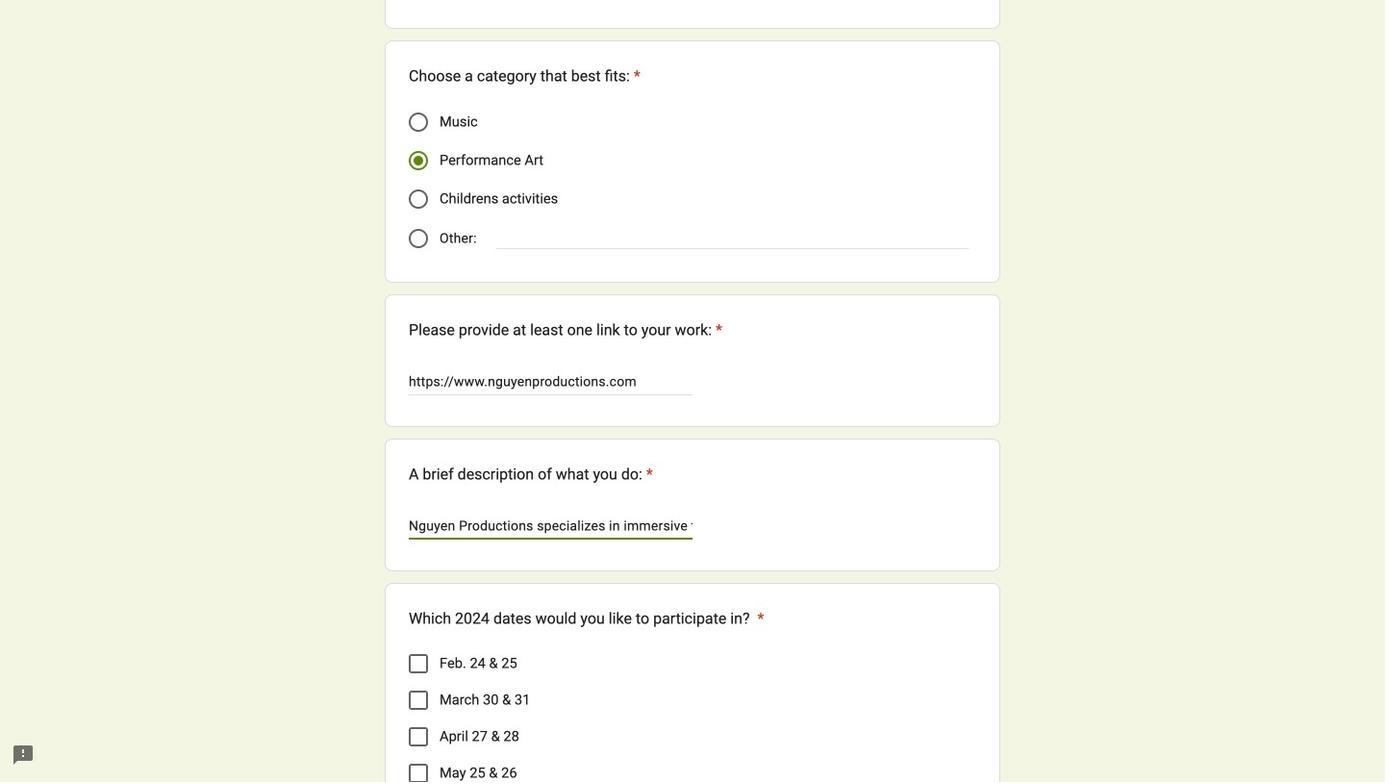 Task type: vqa. For each thing, say whether or not it's contained in the screenshot.
option group
no



Task type: describe. For each thing, give the bounding box(es) containing it.
feb. 24 & 25 image
[[411, 656, 426, 672]]

childrens activities image
[[409, 190, 428, 209]]

Other response text field
[[496, 226, 969, 248]]

2 heading from the top
[[409, 318, 723, 342]]

Performance Art radio
[[409, 151, 428, 170]]

report a problem to google image
[[12, 744, 35, 767]]

April 27 & 28 checkbox
[[409, 727, 428, 747]]



Task type: locate. For each thing, give the bounding box(es) containing it.
list
[[409, 646, 977, 782]]

Childrens activities radio
[[409, 190, 428, 209]]

4 heading from the top
[[409, 607, 764, 630]]

march 30 & 31 image
[[411, 693, 426, 708]]

performance art image
[[414, 156, 423, 165]]

april 27 & 28 image
[[411, 729, 426, 745]]

music image
[[409, 113, 428, 132]]

Music radio
[[409, 113, 428, 132]]

required question element
[[630, 64, 641, 88], [712, 318, 723, 342], [643, 463, 653, 486], [754, 607, 764, 630]]

None text field
[[409, 370, 693, 393], [409, 515, 693, 538], [409, 370, 693, 393], [409, 515, 693, 538]]

may 25 & 26 image
[[411, 766, 426, 781]]

May 25 & 26 checkbox
[[409, 764, 428, 782]]

March 30 & 31 checkbox
[[409, 691, 428, 710]]

None radio
[[409, 229, 428, 248]]

1 heading from the top
[[409, 64, 641, 88]]

heading
[[409, 64, 641, 88], [409, 318, 723, 342], [409, 463, 653, 486], [409, 607, 764, 630]]

3 heading from the top
[[409, 463, 653, 486]]

Feb. 24 & 25 checkbox
[[409, 654, 428, 673]]



